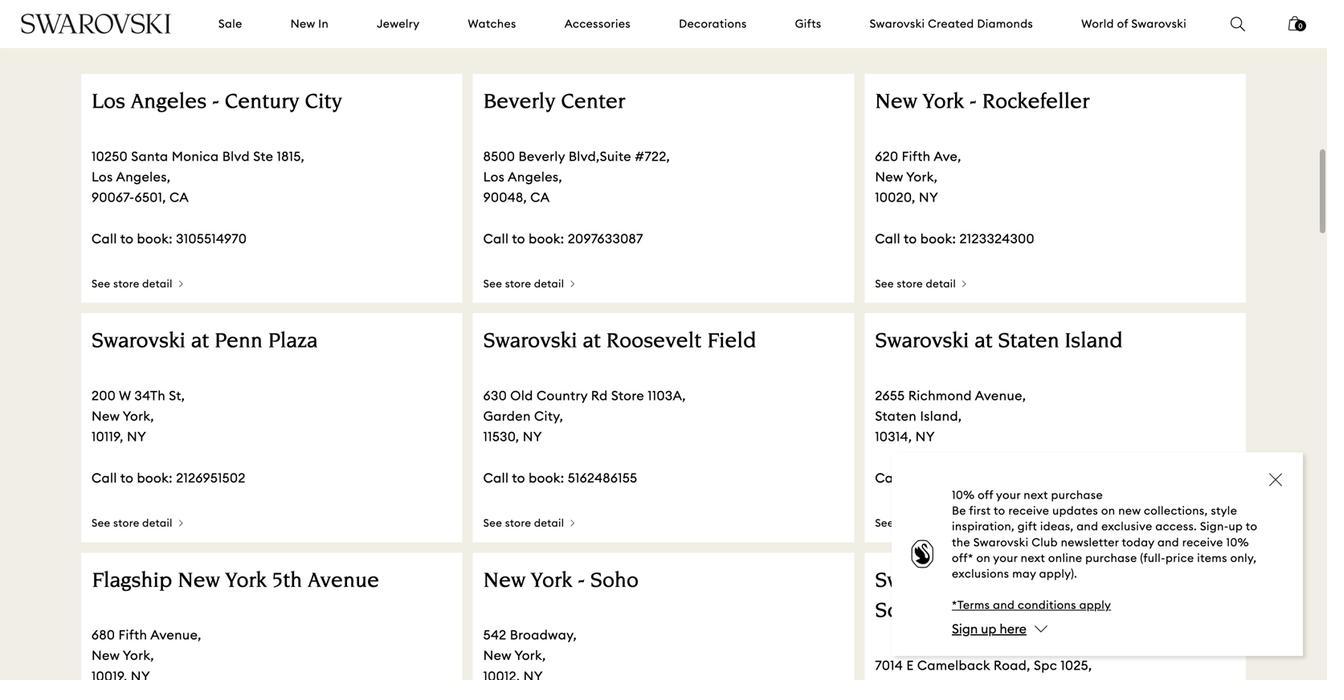 Task type: describe. For each thing, give the bounding box(es) containing it.
swarovski at roosevelt field
[[484, 332, 757, 354]]

0 horizontal spatial receive
[[1009, 504, 1050, 518]]

5th
[[272, 572, 302, 593]]

in
[[318, 16, 329, 31]]

(full-
[[1141, 551, 1166, 566]]

swarovski for swarovski at roosevelt field
[[484, 332, 578, 354]]

new inside new in link
[[291, 16, 315, 31]]

today
[[1122, 536, 1155, 550]]

new york - soho
[[484, 572, 639, 593]]

sale
[[218, 16, 242, 31]]

road,
[[994, 658, 1031, 674]]

see store detail for new york - rockefeller
[[875, 277, 956, 291]]

watches
[[468, 16, 517, 31]]

swarovski at penn plaza
[[92, 332, 318, 354]]

200
[[92, 388, 116, 404]]

see for los angeles - century city
[[92, 277, 111, 291]]

ca inside 10250 santa monica blvd ste 1815, los angeles, 90067-6501, ca
[[170, 189, 189, 206]]

call for los angeles - century city
[[92, 231, 117, 247]]

book: for beverly center
[[529, 231, 565, 247]]

2126951502
[[176, 470, 246, 487]]

6501,
[[135, 189, 166, 206]]

0 horizontal spatial up
[[981, 621, 997, 638]]

0 link
[[1289, 14, 1307, 42]]

new in link
[[291, 16, 329, 32]]

ny inside 2655 richmond avenue, staten island, 10314, ny
[[916, 429, 935, 445]]

7014
[[875, 658, 903, 674]]

world of swarovski link
[[1082, 16, 1187, 32]]

garden
[[484, 408, 531, 425]]

arrow medium image for beverly center
[[571, 281, 575, 287]]

- for soho
[[578, 572, 585, 593]]

gifts
[[795, 16, 822, 31]]

avenue, for 2655 richmond avenue, staten island, 10314, ny
[[975, 388, 1027, 404]]

call to book: 2097633087
[[484, 231, 643, 247]]

see for swarovski at roosevelt field
[[484, 517, 502, 530]]

beverly center
[[484, 93, 625, 114]]

ny inside 620 fifth ave, new york, 10020, ny
[[919, 189, 939, 206]]

camelback
[[918, 658, 991, 674]]

items
[[1198, 551, 1228, 566]]

5162486155
[[568, 470, 638, 487]]

to for call to book: 3105514970
[[120, 231, 134, 247]]

arrow medium image for at
[[963, 520, 967, 527]]

ca inside 8500 beverly blvd,suite #722, los angeles, 90048, ca
[[531, 189, 550, 206]]

detail for swarovski at staten island
[[926, 517, 956, 530]]

90048,
[[484, 189, 527, 206]]

swarovski created diamonds link
[[870, 16, 1034, 32]]

store for beverly center
[[505, 277, 531, 291]]

542
[[484, 627, 507, 644]]

to for call to book: 2097633087
[[512, 231, 525, 247]]

blvd,suite
[[569, 148, 632, 165]]

los up 10250
[[92, 93, 125, 114]]

staten inside 2655 richmond avenue, staten island, 10314, ny
[[875, 408, 917, 425]]

ny inside the 630 old country rd store 1103a, garden city, 11530, ny
[[523, 429, 542, 445]]

new right 'flagship'
[[178, 572, 220, 593]]

0 vertical spatial purchase
[[1052, 488, 1103, 503]]

at for penn
[[191, 332, 209, 354]]

may
[[1013, 567, 1037, 581]]

los inside 10250 santa monica blvd ste 1815, los angeles, 90067-6501, ca
[[92, 169, 113, 185]]

0 horizontal spatial york
[[225, 572, 267, 593]]

see for new york - rockefeller
[[875, 277, 894, 291]]

off
[[978, 488, 994, 503]]

1103a,
[[648, 388, 686, 404]]

angeles, inside 10250 santa monica blvd ste 1815, los angeles, 90067-6501, ca
[[116, 169, 171, 185]]

1 vertical spatial next
[[1021, 551, 1046, 566]]

swarovski at scottsdale fashion square
[[875, 572, 1179, 624]]

new inside 620 fifth ave, new york, 10020, ny
[[875, 169, 904, 185]]

gifts link
[[795, 16, 822, 32]]

- for century
[[212, 93, 219, 114]]

2 horizontal spatial and
[[1158, 536, 1180, 550]]

book: for swarovski at roosevelt field
[[529, 470, 565, 487]]

blvd
[[222, 148, 250, 165]]

the
[[952, 536, 971, 550]]

200 w 34th st, new york, 10119, ny
[[92, 388, 185, 445]]

store for swarovski at penn plaza
[[113, 517, 140, 530]]

fifth for avenue,
[[119, 627, 147, 644]]

new up 620
[[875, 93, 918, 114]]

call for swarovski at roosevelt field
[[484, 470, 509, 487]]

see store detail for los angeles - century city
[[92, 277, 173, 291]]

monica
[[172, 148, 219, 165]]

7014 e camelback road, spc 1025,
[[875, 658, 1093, 674]]

york for new york - soho
[[531, 572, 573, 593]]

diamonds
[[978, 16, 1034, 31]]

conditions
[[1018, 599, 1077, 613]]

swarovski for swarovski at scottsdale fashion square
[[875, 572, 970, 593]]

542 broadway, new york,
[[484, 627, 577, 664]]

exclusive
[[1102, 520, 1153, 534]]

gift
[[1018, 520, 1038, 534]]

swarovski for swarovski at staten island
[[875, 332, 970, 354]]

rd
[[591, 388, 608, 404]]

arrow medium image for swarovski at roosevelt field
[[571, 520, 575, 527]]

ste
[[253, 148, 274, 165]]

store for swarovski at roosevelt field
[[505, 517, 531, 530]]

call for beverly center
[[484, 231, 509, 247]]

book: for swarovski at penn plaza
[[137, 470, 173, 487]]

0 horizontal spatial 10%
[[952, 488, 975, 503]]

see for swarovski at penn plaza
[[92, 517, 111, 530]]

york, inside 200 w 34th st, new york, 10119, ny
[[123, 408, 154, 425]]

680 fifth avenue, new york,
[[92, 627, 202, 664]]

*terms and conditions apply link
[[952, 599, 1112, 613]]

0 horizontal spatial and
[[993, 599, 1015, 613]]

swarovski for swarovski created diamonds
[[870, 16, 925, 31]]

search image image
[[1231, 17, 1246, 31]]

0 vertical spatial on
[[1102, 504, 1116, 518]]

0
[[1299, 22, 1303, 30]]

detail for swarovski at roosevelt field
[[534, 517, 565, 530]]

swarovski image
[[20, 13, 172, 34]]

store for swarovski at staten island
[[897, 517, 923, 530]]

field
[[707, 332, 757, 354]]

call to book: 2123324300
[[875, 231, 1035, 247]]

call for swarovski at penn plaza
[[92, 470, 117, 487]]

2655
[[875, 388, 905, 404]]

new york - rockefeller
[[875, 93, 1090, 114]]

680
[[92, 627, 115, 644]]

city
[[305, 93, 342, 114]]

620
[[875, 148, 899, 165]]

call to book: 5162486155
[[484, 470, 638, 487]]

10119,
[[92, 429, 124, 445]]

detail for beverly center
[[534, 277, 565, 291]]

swarovski at staten island
[[875, 332, 1123, 354]]

to for call to book:
[[904, 470, 917, 487]]

rockefeller
[[983, 93, 1090, 114]]

see store detail for swarovski at penn plaza
[[92, 517, 173, 530]]

ave,
[[934, 148, 962, 165]]

online
[[1049, 551, 1083, 566]]

book: for los angeles - century city
[[137, 231, 173, 247]]

at for scottsdale
[[975, 572, 993, 593]]

access.
[[1156, 520, 1198, 534]]

store for los angeles - century city
[[113, 277, 140, 291]]

style
[[1211, 504, 1238, 518]]

call for new york - rockefeller
[[875, 231, 901, 247]]

york for new york - rockefeller
[[923, 93, 964, 114]]

spc
[[1034, 658, 1058, 674]]

jewelry
[[377, 16, 420, 31]]

new inside 542 broadway, new york,
[[484, 648, 512, 664]]

fashion
[[1104, 572, 1179, 593]]

630
[[484, 388, 507, 404]]

accessories link
[[565, 16, 631, 32]]

detail for swarovski at penn plaza
[[142, 517, 173, 530]]

off*
[[952, 551, 974, 566]]

2097633087
[[568, 231, 643, 247]]

see store detail link for swarovski at staten island
[[875, 517, 967, 532]]

york, inside 680 fifth avenue, new york,
[[123, 648, 154, 664]]

island
[[1065, 332, 1123, 354]]

1 horizontal spatial staten
[[998, 332, 1060, 354]]

see store detail for swarovski at roosevelt field
[[484, 517, 565, 530]]



Task type: locate. For each thing, give the bounding box(es) containing it.
york up broadway,
[[531, 572, 573, 593]]

jewelry link
[[377, 16, 420, 32]]

book: for new york - rockefeller
[[921, 231, 957, 247]]

1 horizontal spatial avenue,
[[975, 388, 1027, 404]]

1025,
[[1061, 658, 1093, 674]]

beverly inside 8500 beverly blvd,suite #722, los angeles, 90048, ca
[[519, 148, 565, 165]]

club
[[1032, 536, 1058, 550]]

see store detail down call to book: 2123324300 on the top of the page
[[875, 277, 956, 291]]

angeles
[[131, 93, 207, 114]]

arrow medium image
[[963, 281, 967, 287], [963, 520, 967, 527]]

1 vertical spatial and
[[1158, 536, 1180, 550]]

to for call to book: 2126951502
[[120, 470, 134, 487]]

avenue, down swarovski at staten island
[[975, 388, 1027, 404]]

1 horizontal spatial -
[[578, 572, 585, 593]]

updates
[[1053, 504, 1099, 518]]

0 vertical spatial up
[[1229, 520, 1244, 534]]

1 horizontal spatial angeles,
[[508, 169, 563, 185]]

avenue
[[308, 572, 379, 593]]

york,
[[907, 169, 938, 185], [123, 408, 154, 425], [123, 648, 154, 664], [515, 648, 546, 664]]

new down 680
[[92, 648, 120, 664]]

see store detail link down call to book: 2126951502
[[92, 517, 183, 532]]

1815,
[[277, 148, 305, 165]]

up inside 10% off your next purchase be first to receive updates on new collections, style inspiration, gift ideas, and exclusive access. sign-up to the swarovski club newsletter today and receive 10% off* on your next online purchase (full-price items only, exclusions may apply).
[[1229, 520, 1244, 534]]

broadway,
[[510, 627, 577, 644]]

2 horizontal spatial york
[[923, 93, 964, 114]]

price
[[1166, 551, 1195, 566]]

10250 santa monica blvd ste 1815, los angeles, 90067-6501, ca
[[92, 148, 305, 206]]

see for swarovski at staten island
[[875, 517, 894, 530]]

los inside 8500 beverly blvd,suite #722, los angeles, 90048, ca
[[484, 169, 505, 185]]

store down 'call to book:'
[[897, 517, 923, 530]]

arrow medium image down 'call to book: 5162486155'
[[571, 520, 575, 527]]

be
[[952, 504, 967, 518]]

1 vertical spatial your
[[994, 551, 1018, 566]]

angeles, up 90048,
[[508, 169, 563, 185]]

new inside 680 fifth avenue, new york,
[[92, 648, 120, 664]]

call down 11530,
[[484, 470, 509, 487]]

see store detail link for swarovski at penn plaza
[[92, 517, 183, 532]]

on up exclusions
[[977, 551, 991, 566]]

swarovski created diamonds
[[870, 16, 1034, 31]]

1 horizontal spatial and
[[1077, 520, 1099, 534]]

accessories
[[565, 16, 631, 31]]

arrow medium image down call to book: 2097633087
[[571, 281, 575, 287]]

1 ca from the left
[[170, 189, 189, 206]]

at for roosevelt
[[583, 332, 601, 354]]

fifth inside 620 fifth ave, new york, 10020, ny
[[902, 148, 931, 165]]

york, down 34th
[[123, 408, 154, 425]]

1 angeles, from the left
[[116, 169, 171, 185]]

sign up here link
[[952, 621, 1027, 638]]

1 horizontal spatial on
[[1102, 504, 1116, 518]]

new up the "10119,"
[[92, 408, 120, 425]]

on
[[1102, 504, 1116, 518], [977, 551, 991, 566]]

swarovski up richmond
[[875, 332, 970, 354]]

center
[[561, 93, 625, 114]]

to down 11530,
[[512, 470, 525, 487]]

swarovski inside 10% off your next purchase be first to receive updates on new collections, style inspiration, gift ideas, and exclusive access. sign-up to the swarovski club newsletter today and receive 10% off* on your next online purchase (full-price items only, exclusions may apply).
[[974, 536, 1029, 550]]

new in
[[291, 16, 329, 31]]

to for call to book: 5162486155
[[512, 470, 525, 487]]

new left 'in'
[[291, 16, 315, 31]]

ny down city,
[[523, 429, 542, 445]]

watches link
[[468, 16, 517, 32]]

3105514970
[[176, 231, 247, 247]]

to right first
[[994, 504, 1006, 518]]

1 horizontal spatial 10%
[[1227, 536, 1250, 550]]

- left soho
[[578, 572, 585, 593]]

call down the "10119,"
[[92, 470, 117, 487]]

fifth
[[902, 148, 931, 165], [119, 627, 147, 644]]

york, down 'flagship'
[[123, 648, 154, 664]]

store for new york - rockefeller
[[897, 277, 923, 291]]

1 vertical spatial up
[[981, 621, 997, 638]]

see store detail link up 'the'
[[875, 517, 967, 532]]

0 vertical spatial arrow medium image
[[963, 281, 967, 287]]

receive up 'gift'
[[1009, 504, 1050, 518]]

new down 620
[[875, 169, 904, 185]]

at for staten
[[975, 332, 993, 354]]

swarovski down 'inspiration,'
[[974, 536, 1029, 550]]

1 vertical spatial purchase
[[1086, 551, 1138, 566]]

10%
[[952, 488, 975, 503], [1227, 536, 1250, 550]]

swarovski for swarovski at penn plaza
[[92, 332, 186, 354]]

arrow medium image
[[179, 281, 183, 287], [571, 281, 575, 287], [179, 520, 183, 527], [571, 520, 575, 527]]

detail
[[142, 277, 173, 291], [534, 277, 565, 291], [926, 277, 956, 291], [142, 517, 173, 530], [534, 517, 565, 530], [926, 517, 956, 530]]

1 vertical spatial receive
[[1183, 536, 1224, 550]]

only,
[[1231, 551, 1257, 566]]

inspiration,
[[952, 520, 1015, 534]]

avenue,
[[975, 388, 1027, 404], [150, 627, 202, 644]]

see
[[92, 277, 111, 291], [484, 277, 502, 291], [875, 277, 894, 291], [92, 517, 111, 530], [484, 517, 502, 530], [875, 517, 894, 530]]

store down call to book: 3105514970
[[113, 277, 140, 291]]

scottsdale
[[998, 572, 1098, 593]]

0 vertical spatial beverly
[[484, 93, 556, 114]]

santa
[[131, 148, 168, 165]]

ny right the "10119,"
[[127, 429, 146, 445]]

to down 10020,
[[904, 231, 917, 247]]

2 angeles, from the left
[[508, 169, 563, 185]]

see store detail link down call to book: 2097633087
[[484, 277, 575, 293]]

book: left 2097633087
[[529, 231, 565, 247]]

call down 90067-
[[92, 231, 117, 247]]

0 horizontal spatial staten
[[875, 408, 917, 425]]

detail up 'the'
[[926, 517, 956, 530]]

beverly right the 8500 at the left
[[519, 148, 565, 165]]

york up ave,
[[923, 93, 964, 114]]

store up 'flagship'
[[113, 517, 140, 530]]

arrow medium image down call to book: 3105514970
[[179, 281, 183, 287]]

2 ca from the left
[[531, 189, 550, 206]]

staten up 10314, on the right bottom
[[875, 408, 917, 425]]

arrow medium image down be
[[963, 520, 967, 527]]

fifth right 680
[[119, 627, 147, 644]]

los down the 8500 at the left
[[484, 169, 505, 185]]

york, down broadway,
[[515, 648, 546, 664]]

up down style
[[1229, 520, 1244, 534]]

book: left "2126951502" on the bottom of page
[[137, 470, 173, 487]]

detail down call to book: 2126951502
[[142, 517, 173, 530]]

plaza
[[268, 332, 318, 354]]

book: up be
[[921, 470, 957, 487]]

cart-mobile image image
[[1289, 16, 1302, 31]]

90067-
[[92, 189, 135, 206]]

call
[[92, 231, 117, 247], [484, 231, 509, 247], [875, 231, 901, 247], [92, 470, 117, 487], [484, 470, 509, 487], [875, 470, 901, 487]]

see store detail link down 'call to book: 5162486155'
[[484, 517, 575, 532]]

new
[[291, 16, 315, 31], [875, 93, 918, 114], [875, 169, 904, 185], [92, 408, 120, 425], [178, 572, 220, 593], [484, 572, 526, 593], [92, 648, 120, 664], [484, 648, 512, 664]]

fifth for ave,
[[902, 148, 931, 165]]

see store detail down call to book: 3105514970
[[92, 277, 173, 291]]

2 arrow medium image from the top
[[963, 520, 967, 527]]

8500 beverly blvd,suite #722, los angeles, 90048, ca
[[484, 148, 670, 206]]

sign
[[952, 621, 978, 638]]

0 vertical spatial staten
[[998, 332, 1060, 354]]

purchase up "updates"
[[1052, 488, 1103, 503]]

avenue, inside 2655 richmond avenue, staten island, 10314, ny
[[975, 388, 1027, 404]]

york, down ave,
[[907, 169, 938, 185]]

detail for new york - rockefeller
[[926, 277, 956, 291]]

your
[[997, 488, 1021, 503], [994, 551, 1018, 566]]

see store detail link for los angeles - century city
[[92, 277, 183, 293]]

swarovski up 34th
[[92, 332, 186, 354]]

#722,
[[635, 148, 670, 165]]

call down 10020,
[[875, 231, 901, 247]]

see store detail down call to book: 2097633087
[[484, 277, 565, 291]]

swarovski inside swarovski at scottsdale fashion square
[[875, 572, 970, 593]]

staten
[[998, 332, 1060, 354], [875, 408, 917, 425]]

see for beverly center
[[484, 277, 502, 291]]

and up newsletter at the bottom right of page
[[1077, 520, 1099, 534]]

at inside swarovski at scottsdale fashion square
[[975, 572, 993, 593]]

century
[[225, 93, 300, 114]]

see store detail link for swarovski at roosevelt field
[[484, 517, 575, 532]]

next up 'gift'
[[1024, 488, 1049, 503]]

to up only,
[[1246, 520, 1258, 534]]

1 vertical spatial arrow medium image
[[963, 520, 967, 527]]

2655 richmond avenue, staten island, 10314, ny
[[875, 388, 1027, 445]]

book:
[[137, 231, 173, 247], [529, 231, 565, 247], [921, 231, 957, 247], [137, 470, 173, 487], [529, 470, 565, 487], [921, 470, 957, 487]]

york, inside 542 broadway, new york,
[[515, 648, 546, 664]]

at
[[191, 332, 209, 354], [583, 332, 601, 354], [975, 332, 993, 354], [975, 572, 993, 593]]

0 vertical spatial avenue,
[[975, 388, 1027, 404]]

store down 'call to book: 5162486155'
[[505, 517, 531, 530]]

detail down call to book: 2097633087
[[534, 277, 565, 291]]

ca right 6501,
[[170, 189, 189, 206]]

1 horizontal spatial receive
[[1183, 536, 1224, 550]]

book: left 2123324300
[[921, 231, 957, 247]]

avenue, down 'flagship'
[[150, 627, 202, 644]]

swarovski up old
[[484, 332, 578, 354]]

detail down 'call to book: 5162486155'
[[534, 517, 565, 530]]

arrow medium image for los angeles - century city
[[179, 281, 183, 287]]

york, inside 620 fifth ave, new york, 10020, ny
[[907, 169, 938, 185]]

10% off your next purchase be first to receive updates on new collections, style inspiration, gift ideas, and exclusive access. sign-up to the swarovski club newsletter today and receive 10% off* on your next online purchase (full-price items only, exclusions may apply).
[[952, 488, 1258, 581]]

detail for los angeles - century city
[[142, 277, 173, 291]]

book: left 5162486155
[[529, 470, 565, 487]]

world of swarovski
[[1082, 16, 1187, 31]]

1 horizontal spatial york
[[531, 572, 573, 593]]

to down 90048,
[[512, 231, 525, 247]]

0 horizontal spatial angeles,
[[116, 169, 171, 185]]

your right off on the right bottom
[[997, 488, 1021, 503]]

los
[[92, 93, 125, 114], [92, 169, 113, 185], [484, 169, 505, 185]]

angeles, inside 8500 beverly blvd,suite #722, los angeles, 90048, ca
[[508, 169, 563, 185]]

arrow medium image for swarovski at penn plaza
[[179, 520, 183, 527]]

swarovski up square
[[875, 572, 970, 593]]

arrow medium image for york
[[963, 281, 967, 287]]

see store detail for swarovski at staten island
[[875, 517, 956, 530]]

to down 90067-
[[120, 231, 134, 247]]

see store detail link down call to book: 3105514970
[[92, 277, 183, 293]]

to down 10314, on the right bottom
[[904, 470, 917, 487]]

and up here
[[993, 599, 1015, 613]]

see store detail link for beverly center
[[484, 277, 575, 293]]

620 fifth ave, new york, 10020, ny
[[875, 148, 962, 206]]

see store detail
[[92, 277, 173, 291], [484, 277, 565, 291], [875, 277, 956, 291], [92, 517, 173, 530], [484, 517, 565, 530], [875, 517, 956, 530]]

-
[[212, 93, 219, 114], [970, 93, 977, 114], [578, 572, 585, 593]]

0 horizontal spatial -
[[212, 93, 219, 114]]

1 arrow medium image from the top
[[963, 281, 967, 287]]

swarovski right of
[[1132, 16, 1187, 31]]

sign up here
[[952, 621, 1027, 638]]

next up may
[[1021, 551, 1046, 566]]

created
[[928, 16, 975, 31]]

york left 5th
[[225, 572, 267, 593]]

to for call to book: 2123324300
[[904, 231, 917, 247]]

swarovski
[[870, 16, 925, 31], [1132, 16, 1187, 31], [92, 332, 186, 354], [484, 332, 578, 354], [875, 332, 970, 354], [974, 536, 1029, 550], [875, 572, 970, 593]]

city,
[[534, 408, 564, 425]]

york
[[923, 93, 964, 114], [225, 572, 267, 593], [531, 572, 573, 593]]

call to book:
[[875, 470, 957, 487]]

country
[[537, 388, 588, 404]]

1 vertical spatial fifth
[[119, 627, 147, 644]]

apply
[[1080, 599, 1112, 613]]

see store detail link down call to book: 2123324300 on the top of the page
[[875, 277, 967, 293]]

first
[[969, 504, 991, 518]]

st,
[[169, 388, 185, 404]]

swarovski left the created
[[870, 16, 925, 31]]

receive up items
[[1183, 536, 1224, 550]]

newsletter
[[1061, 536, 1119, 550]]

1 vertical spatial staten
[[875, 408, 917, 425]]

0 vertical spatial 10%
[[952, 488, 975, 503]]

0 vertical spatial and
[[1077, 520, 1099, 534]]

and down access.
[[1158, 536, 1180, 550]]

2123324300
[[960, 231, 1035, 247]]

arrow medium image down call to book: 2123324300 on the top of the page
[[963, 281, 967, 287]]

soho
[[591, 572, 639, 593]]

ny right 10020,
[[919, 189, 939, 206]]

- for rockefeller
[[970, 93, 977, 114]]

1 horizontal spatial fifth
[[902, 148, 931, 165]]

see store detail link for new york - rockefeller
[[875, 277, 967, 293]]

fifth right 620
[[902, 148, 931, 165]]

1 horizontal spatial ca
[[531, 189, 550, 206]]

0 horizontal spatial ca
[[170, 189, 189, 206]]

flagship
[[92, 572, 172, 593]]

new inside 200 w 34th st, new york, 10119, ny
[[92, 408, 120, 425]]

0 vertical spatial fifth
[[902, 148, 931, 165]]

call down 10314, on the right bottom
[[875, 470, 901, 487]]

new up 542
[[484, 572, 526, 593]]

and
[[1077, 520, 1099, 534], [1158, 536, 1180, 550], [993, 599, 1015, 613]]

avenue, inside 680 fifth avenue, new york,
[[150, 627, 202, 644]]

los angeles - century city
[[92, 93, 342, 114]]

ideas,
[[1041, 520, 1074, 534]]

detail down call to book: 3105514970
[[142, 277, 173, 291]]

fifth inside 680 fifth avenue, new york,
[[119, 627, 147, 644]]

square
[[875, 602, 943, 624]]

store down call to book: 2097633087
[[505, 277, 531, 291]]

1 vertical spatial 10%
[[1227, 536, 1250, 550]]

- left rockefeller
[[970, 93, 977, 114]]

to
[[120, 231, 134, 247], [512, 231, 525, 247], [904, 231, 917, 247], [120, 470, 134, 487], [512, 470, 525, 487], [904, 470, 917, 487], [994, 504, 1006, 518], [1246, 520, 1258, 534]]

see store detail for beverly center
[[484, 277, 565, 291]]

see store detail down 'call to book: 5162486155'
[[484, 517, 565, 530]]

0 vertical spatial your
[[997, 488, 1021, 503]]

collections,
[[1144, 504, 1208, 518]]

ca right 90048,
[[531, 189, 550, 206]]

2 horizontal spatial -
[[970, 93, 977, 114]]

on left new
[[1102, 504, 1116, 518]]

0 horizontal spatial avenue,
[[150, 627, 202, 644]]

e
[[907, 658, 914, 674]]

1 vertical spatial on
[[977, 551, 991, 566]]

1 vertical spatial beverly
[[519, 148, 565, 165]]

0 vertical spatial next
[[1024, 488, 1049, 503]]

2 vertical spatial and
[[993, 599, 1015, 613]]

10% up only,
[[1227, 536, 1250, 550]]

10% up be
[[952, 488, 975, 503]]

los down 10250
[[92, 169, 113, 185]]

0 vertical spatial receive
[[1009, 504, 1050, 518]]

*terms and conditions apply
[[952, 599, 1112, 613]]

to down the "10119,"
[[120, 470, 134, 487]]

0 horizontal spatial on
[[977, 551, 991, 566]]

ny down island,
[[916, 429, 935, 445]]

book: down 6501,
[[137, 231, 173, 247]]

world
[[1082, 16, 1115, 31]]

1 horizontal spatial up
[[1229, 520, 1244, 534]]

- left the century
[[212, 93, 219, 114]]

10020,
[[875, 189, 916, 206]]

call to book: 2126951502
[[92, 470, 246, 487]]

1 vertical spatial avenue,
[[150, 627, 202, 644]]

avenue, for 680 fifth avenue, new york,
[[150, 627, 202, 644]]

purchase down newsletter at the bottom right of page
[[1086, 551, 1138, 566]]

staten left "island"
[[998, 332, 1060, 354]]

ny inside 200 w 34th st, new york, 10119, ny
[[127, 429, 146, 445]]

store
[[611, 388, 645, 404]]

0 horizontal spatial fifth
[[119, 627, 147, 644]]



Task type: vqa. For each thing, say whether or not it's contained in the screenshot.


